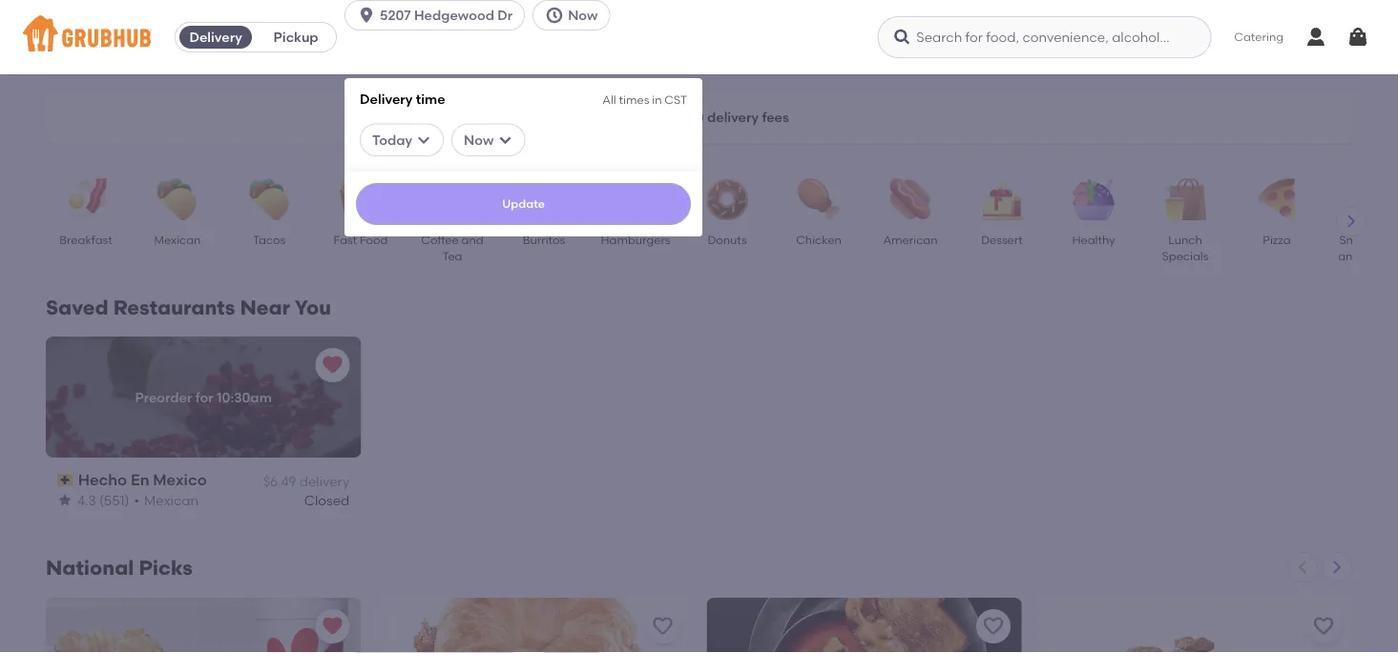 Task type: locate. For each thing, give the bounding box(es) containing it.
0 horizontal spatial now
[[464, 132, 494, 148]]

burritos
[[523, 233, 565, 247]]

delivery up closed
[[300, 473, 350, 490]]

saved
[[46, 296, 108, 320]]

mexican down mexican image
[[154, 233, 201, 247]]

1 horizontal spatial save this restaurant image
[[1313, 616, 1336, 639]]

preorder
[[135, 389, 192, 406]]

0 horizontal spatial delivery
[[300, 473, 350, 490]]

4.3
[[77, 493, 96, 509]]

and
[[462, 233, 484, 247], [1339, 250, 1361, 263]]

delivery up today
[[360, 91, 413, 107]]

donuts
[[708, 233, 747, 247]]

svg image
[[357, 6, 376, 25], [545, 6, 564, 25], [893, 28, 912, 47], [416, 132, 432, 148]]

burritos image
[[511, 179, 578, 221]]

delivery left pickup button
[[189, 29, 242, 45]]

caret right icon image up smoothies
[[1344, 214, 1360, 229]]

preorder for 10:30am
[[135, 389, 272, 406]]

1 vertical spatial delivery
[[360, 91, 413, 107]]

mexican down mexico
[[144, 493, 199, 509]]

0 vertical spatial mexican
[[154, 233, 201, 247]]

2 saved restaurant button from the top
[[315, 610, 350, 644]]

juices
[[1364, 250, 1399, 263]]

chicken
[[796, 233, 842, 247]]

and down smoothies
[[1339, 250, 1361, 263]]

main navigation navigation
[[0, 0, 1399, 654]]

tacos
[[253, 233, 286, 247]]

$6.49 delivery
[[263, 473, 350, 490]]

save this restaurant image
[[982, 616, 1005, 639], [1313, 616, 1336, 639]]

svg image inside 5207 hedgewood dr button
[[357, 6, 376, 25]]

specials
[[1163, 250, 1209, 263]]

1 vertical spatial saved restaurant image
[[321, 616, 344, 639]]

0 vertical spatial svg image
[[1347, 26, 1370, 49]]

0 vertical spatial delivery
[[189, 29, 242, 45]]

5207 hedgewood dr button
[[345, 0, 533, 31]]

2 save this restaurant image from the left
[[1313, 616, 1336, 639]]

1 horizontal spatial and
[[1339, 250, 1361, 263]]

in
[[652, 93, 662, 106]]

1 horizontal spatial delivery
[[360, 91, 413, 107]]

mexican
[[154, 233, 201, 247], [144, 493, 199, 509]]

hecho
[[78, 471, 127, 490]]

1 save this restaurant button from the left
[[646, 610, 680, 644]]

lunch specials image
[[1152, 179, 1219, 221]]

lunch specials
[[1163, 233, 1209, 263]]

saved restaurant image
[[321, 354, 344, 377], [321, 616, 344, 639]]

closed
[[304, 493, 350, 509]]

save this restaurant button
[[646, 610, 680, 644], [976, 610, 1011, 644], [1307, 610, 1341, 644]]

and inside smoothies and juices
[[1339, 250, 1361, 263]]

delivery time
[[360, 91, 445, 107]]

pizza
[[1263, 233, 1291, 247]]

1 vertical spatial saved restaurant button
[[315, 610, 350, 644]]

1 horizontal spatial save this restaurant button
[[976, 610, 1011, 644]]

1 vertical spatial mexican
[[144, 493, 199, 509]]

0 vertical spatial now
[[568, 7, 598, 23]]

hamburgers
[[601, 233, 671, 247]]

0 horizontal spatial save this restaurant image
[[982, 616, 1005, 639]]

1 vertical spatial now
[[464, 132, 494, 148]]

now
[[568, 7, 598, 23], [464, 132, 494, 148]]

0 vertical spatial saved restaurant image
[[321, 354, 344, 377]]

chicken image
[[786, 179, 853, 221]]

10:30am
[[217, 389, 272, 406]]

1 vertical spatial svg image
[[498, 132, 513, 148]]

1 save this restaurant image from the left
[[982, 616, 1005, 639]]

and for coffee and tea
[[462, 233, 484, 247]]

coffee and tea
[[421, 233, 484, 263]]

delivery
[[707, 109, 759, 125], [300, 473, 350, 490]]

caret right icon image
[[1344, 214, 1360, 229], [1330, 560, 1345, 576]]

mexican image
[[144, 179, 211, 221]]

and up tea
[[462, 233, 484, 247]]

delivery inside button
[[189, 29, 242, 45]]

fast food image
[[327, 179, 394, 221]]

fees
[[762, 109, 789, 125]]

1 horizontal spatial delivery
[[707, 109, 759, 125]]

unlock $0 delivery fees
[[640, 109, 789, 125]]

0 horizontal spatial save this restaurant button
[[646, 610, 680, 644]]

5207
[[380, 7, 411, 23]]

0 horizontal spatial svg image
[[498, 132, 513, 148]]

0 horizontal spatial and
[[462, 233, 484, 247]]

picks
[[139, 556, 193, 581]]

pizza image
[[1244, 179, 1311, 221]]

0 vertical spatial delivery
[[707, 109, 759, 125]]

today
[[372, 132, 412, 148]]

1 saved restaurant image from the top
[[321, 354, 344, 377]]

$6.49
[[263, 473, 296, 490]]

2 horizontal spatial save this restaurant button
[[1307, 610, 1341, 644]]

smoothies and juices
[[1339, 233, 1399, 263]]

1 vertical spatial and
[[1339, 250, 1361, 263]]

now inside button
[[568, 7, 598, 23]]

0 vertical spatial saved restaurant button
[[315, 348, 350, 383]]

saved restaurant button
[[315, 348, 350, 383], [315, 610, 350, 644]]

and inside coffee and tea
[[462, 233, 484, 247]]

caret left icon image
[[1296, 560, 1311, 576]]

dessert image
[[969, 179, 1036, 221]]

1 horizontal spatial now
[[568, 7, 598, 23]]

4.3 (551)
[[77, 493, 129, 509]]

svg image
[[1347, 26, 1370, 49], [498, 132, 513, 148]]

caret right icon image right caret left icon in the bottom right of the page
[[1330, 560, 1345, 576]]

now right dr
[[568, 7, 598, 23]]

1 vertical spatial caret right icon image
[[1330, 560, 1345, 576]]

times
[[619, 93, 650, 106]]

fast
[[334, 233, 357, 247]]

dr
[[498, 7, 513, 23]]

delivery button
[[176, 22, 256, 53]]

delivery
[[189, 29, 242, 45], [360, 91, 413, 107]]

0 horizontal spatial delivery
[[189, 29, 242, 45]]

now up the coffee and tea image
[[464, 132, 494, 148]]

donuts image
[[694, 179, 761, 221]]

grubhub plus flag logo image
[[609, 108, 632, 127]]

healthy image
[[1061, 179, 1128, 221]]

0 vertical spatial and
[[462, 233, 484, 247]]

delivery right $0
[[707, 109, 759, 125]]

mexico
[[153, 471, 207, 490]]

american image
[[877, 179, 944, 221]]

breakfast image
[[53, 179, 119, 221]]



Task type: describe. For each thing, give the bounding box(es) containing it.
all times in cst
[[603, 93, 688, 106]]

all
[[603, 93, 616, 106]]

2 saved restaurant image from the top
[[321, 616, 344, 639]]

breakfast
[[59, 233, 112, 247]]

5207 hedgewood dr
[[380, 7, 513, 23]]

save this restaurant image
[[652, 616, 675, 639]]

coffee and tea image
[[419, 179, 486, 221]]

update button
[[356, 183, 691, 225]]

healthy
[[1073, 233, 1116, 247]]

(551)
[[99, 493, 129, 509]]

1 horizontal spatial svg image
[[1347, 26, 1370, 49]]

2 save this restaurant button from the left
[[976, 610, 1011, 644]]

smoothies
[[1340, 233, 1398, 247]]

fast food
[[334, 233, 388, 247]]

0 vertical spatial caret right icon image
[[1344, 214, 1360, 229]]

en
[[131, 471, 149, 490]]

catering button
[[1221, 16, 1297, 59]]

hecho en mexico
[[78, 471, 207, 490]]

hedgewood
[[414, 7, 495, 23]]

saved restaurants near you
[[46, 296, 331, 320]]

time
[[416, 91, 445, 107]]

star icon image
[[57, 493, 73, 509]]

you
[[295, 296, 331, 320]]

svg image inside now button
[[545, 6, 564, 25]]

cst
[[665, 93, 688, 106]]

national picks
[[46, 556, 193, 581]]

$0
[[689, 109, 704, 125]]

food
[[360, 233, 388, 247]]

near
[[240, 296, 290, 320]]

1 vertical spatial delivery
[[300, 473, 350, 490]]

• mexican
[[134, 493, 199, 509]]

subscription pass image
[[57, 474, 74, 487]]

update
[[502, 197, 545, 211]]

hamburgers image
[[602, 179, 669, 221]]

american
[[884, 233, 938, 247]]

save this restaurant image for third 'save this restaurant' button from the left
[[1313, 616, 1336, 639]]

delivery for delivery time
[[360, 91, 413, 107]]

national
[[46, 556, 134, 581]]

•
[[134, 493, 139, 509]]

tacos image
[[236, 179, 303, 221]]

restaurants
[[113, 296, 235, 320]]

save this restaurant image for 2nd 'save this restaurant' button from right
[[982, 616, 1005, 639]]

tea
[[442, 250, 463, 263]]

unlock
[[640, 109, 686, 125]]

dessert
[[982, 233, 1023, 247]]

now button
[[533, 0, 618, 31]]

pickup
[[274, 29, 319, 45]]

1 saved restaurant button from the top
[[315, 348, 350, 383]]

for
[[195, 389, 214, 406]]

catering
[[1235, 30, 1284, 44]]

3 save this restaurant button from the left
[[1307, 610, 1341, 644]]

delivery for delivery
[[189, 29, 242, 45]]

coffee
[[421, 233, 459, 247]]

pickup button
[[256, 22, 336, 53]]

lunch
[[1169, 233, 1203, 247]]

and for smoothies and juices
[[1339, 250, 1361, 263]]



Task type: vqa. For each thing, say whether or not it's contained in the screenshot.
personal within the the Send your friends an email or share your personal link.
no



